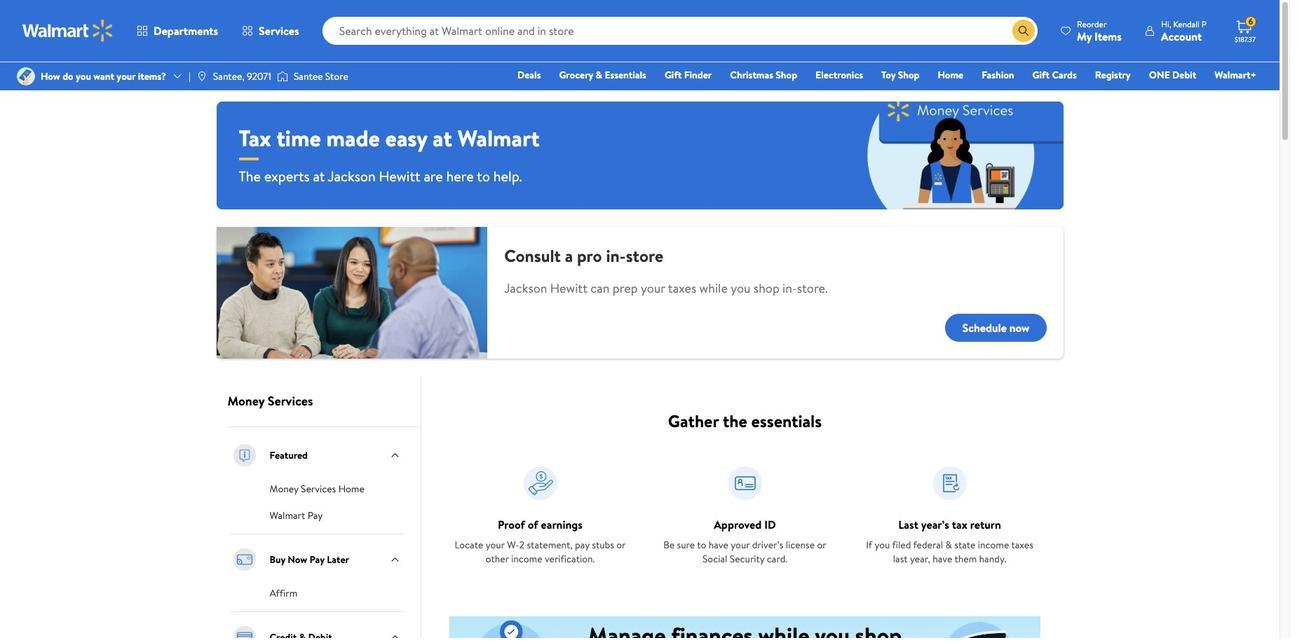 Task type: vqa. For each thing, say whether or not it's contained in the screenshot.
"loved" on the bottom left of page
no



Task type: describe. For each thing, give the bounding box(es) containing it.
want
[[93, 69, 114, 83]]

walmart+
[[1215, 68, 1257, 82]]

services inside services popup button
[[259, 23, 299, 39]]

federal
[[914, 539, 944, 553]]

have inside 'approved id be sure to have your driver's license or social security card.'
[[709, 539, 729, 553]]

shop for christmas shop
[[776, 68, 798, 82]]

2
[[519, 539, 525, 553]]

the
[[239, 167, 261, 186]]

your for items?
[[117, 69, 136, 83]]

now
[[1010, 321, 1030, 336]]

my
[[1077, 28, 1092, 44]]

if
[[866, 539, 873, 553]]

earnings
[[541, 518, 583, 533]]

santee, 92071
[[213, 69, 271, 83]]

walmart image
[[22, 20, 114, 42]]

affirm link
[[270, 586, 298, 601]]

0 horizontal spatial jackson
[[328, 167, 376, 186]]

w-
[[507, 539, 519, 553]]

santee store
[[294, 69, 348, 83]]

gather
[[668, 410, 719, 433]]

electronics
[[816, 68, 863, 82]]

have inside last year's tax return if you filed federal & state income taxes last year, have them handy.
[[933, 553, 953, 567]]

sure
[[677, 539, 695, 553]]

deals link
[[511, 67, 547, 83]]

1 horizontal spatial walmart
[[458, 123, 540, 154]]

pay
[[575, 539, 590, 553]]

& inside last year's tax return if you filed federal & state income taxes last year, have them handy.
[[946, 539, 952, 553]]

or inside proof of earnings locate your w-2 statement, pay stubs or other income verification.
[[617, 539, 626, 553]]

1 vertical spatial home
[[339, 483, 365, 497]]

time
[[277, 123, 321, 154]]

grocery
[[559, 68, 594, 82]]

Walmart Site-Wide search field
[[322, 17, 1038, 45]]

your inside 'approved id be sure to have your driver's license or social security card.'
[[731, 539, 750, 553]]

consult
[[504, 244, 561, 268]]

money services home
[[270, 483, 365, 497]]

year's
[[921, 518, 950, 533]]

stubs
[[592, 539, 614, 553]]

how do you want your items?
[[41, 69, 166, 83]]

return
[[971, 518, 1001, 533]]

Search search field
[[322, 17, 1038, 45]]

made
[[326, 123, 380, 154]]

the experts at jackson hewitt are here to help.
[[239, 167, 522, 186]]

1 vertical spatial pay
[[310, 553, 325, 567]]

0 vertical spatial &
[[596, 68, 603, 82]]

affirm
[[270, 587, 298, 601]]

santee
[[294, 69, 323, 83]]

santee,
[[213, 69, 245, 83]]

do
[[63, 69, 73, 83]]

debit
[[1173, 68, 1197, 82]]

verification.
[[545, 553, 595, 567]]

last year's tax return if you filed federal & state income taxes last year, have them handy.
[[866, 518, 1034, 567]]

grocery & essentials link
[[553, 67, 653, 83]]

items
[[1095, 28, 1122, 44]]

services for money services
[[268, 393, 313, 410]]

92071
[[247, 69, 271, 83]]

electronics link
[[810, 67, 870, 83]]

experts
[[264, 167, 310, 186]]

filed
[[893, 539, 911, 553]]

cards
[[1052, 68, 1077, 82]]

approved
[[714, 518, 762, 533]]

taxes inside last year's tax return if you filed federal & state income taxes last year, have them handy.
[[1012, 539, 1034, 553]]

locate
[[455, 539, 483, 553]]

are
[[424, 167, 443, 186]]

6
[[1249, 16, 1254, 27]]

buy now pay later
[[270, 553, 349, 567]]

pro
[[577, 244, 602, 268]]

tax
[[952, 518, 968, 533]]

the
[[723, 410, 748, 433]]

one debit link
[[1143, 67, 1203, 83]]

0 vertical spatial home
[[938, 68, 964, 82]]

$187.37
[[1235, 34, 1256, 44]]

your for taxes
[[641, 280, 666, 297]]

money services
[[228, 393, 313, 410]]

essentials
[[605, 68, 647, 82]]

proof of earnings locate your w-2 statement, pay stubs or other income verification.
[[455, 518, 626, 567]]

gift finder link
[[659, 67, 718, 83]]

gift cards link
[[1027, 67, 1083, 83]]

last year's tax return. if you filed federal & state income taxes last year, have them handy. image
[[933, 467, 967, 501]]

departments
[[154, 23, 218, 39]]

1 vertical spatial hewitt
[[550, 280, 588, 297]]

account
[[1161, 28, 1202, 44]]

 image for santee, 92071
[[196, 71, 208, 82]]

pay inside the walmart pay link
[[308, 509, 323, 523]]

registry link
[[1089, 67, 1138, 83]]

christmas
[[730, 68, 774, 82]]

0 horizontal spatial at
[[313, 167, 325, 186]]

finder
[[684, 68, 712, 82]]

0 horizontal spatial walmart
[[270, 509, 305, 523]]

1 vertical spatial you
[[731, 280, 751, 297]]

|
[[189, 69, 191, 83]]

essentials
[[752, 410, 822, 433]]

services button
[[230, 14, 311, 48]]

hi, kendall p account
[[1161, 18, 1207, 44]]

license
[[786, 539, 815, 553]]

gather the essentials
[[668, 410, 822, 433]]

security
[[730, 553, 765, 567]]

while
[[700, 280, 728, 297]]

approved id. be sure to have your driver's license or social security card. image
[[728, 467, 762, 501]]

toy shop
[[882, 68, 920, 82]]

proof
[[498, 518, 525, 533]]

to inside 'approved id be sure to have your driver's license or social security card.'
[[697, 539, 707, 553]]

help.
[[494, 167, 522, 186]]

approved id be sure to have your driver's license or social security card.
[[664, 518, 827, 567]]

schedule now
[[963, 321, 1030, 336]]



Task type: locate. For each thing, give the bounding box(es) containing it.
you left shop
[[731, 280, 751, 297]]

how
[[41, 69, 60, 83]]

easy
[[385, 123, 427, 154]]

 image left how on the top
[[17, 67, 35, 86]]

them
[[955, 553, 977, 567]]

0 vertical spatial jackson
[[328, 167, 376, 186]]

2 shop from the left
[[898, 68, 920, 82]]

services
[[259, 23, 299, 39], [268, 393, 313, 410], [301, 483, 336, 497]]

last
[[893, 553, 908, 567]]

handy.
[[980, 553, 1007, 567]]

0 vertical spatial walmart
[[458, 123, 540, 154]]

money
[[228, 393, 265, 410], [270, 483, 299, 497]]

year,
[[910, 553, 931, 567]]

one debit
[[1149, 68, 1197, 82]]

toy
[[882, 68, 896, 82]]

2 vertical spatial you
[[875, 539, 890, 553]]

consult a pro in-store
[[504, 244, 664, 268]]

0 horizontal spatial &
[[596, 68, 603, 82]]

tax
[[239, 123, 271, 154]]

to
[[477, 167, 490, 186], [697, 539, 707, 553]]

1 horizontal spatial in-
[[783, 280, 797, 297]]

featured
[[270, 449, 308, 463]]

1 horizontal spatial at
[[433, 123, 452, 154]]

0 vertical spatial services
[[259, 23, 299, 39]]

1 shop from the left
[[776, 68, 798, 82]]

walmart up help.
[[458, 123, 540, 154]]

& left state
[[946, 539, 952, 553]]

pay down the money services home
[[308, 509, 323, 523]]

1 or from the left
[[617, 539, 626, 553]]

gift cards
[[1033, 68, 1077, 82]]

0 horizontal spatial to
[[477, 167, 490, 186]]

p
[[1202, 18, 1207, 30]]

 image right | at the top of the page
[[196, 71, 208, 82]]

schedule now button
[[946, 314, 1047, 342]]

0 horizontal spatial gift
[[665, 68, 682, 82]]

one
[[1149, 68, 1170, 82]]

services up the walmart pay link
[[301, 483, 336, 497]]

gift finder
[[665, 68, 712, 82]]

0 vertical spatial money
[[228, 393, 265, 410]]

0 horizontal spatial income
[[511, 553, 543, 567]]

your left w- on the left bottom
[[486, 539, 505, 553]]

1 horizontal spatial have
[[933, 553, 953, 567]]

tax time made easy at walmart
[[239, 123, 540, 154]]

0 vertical spatial pay
[[308, 509, 323, 523]]

you inside last year's tax return if you filed federal & state income taxes last year, have them handy.
[[875, 539, 890, 553]]

social
[[703, 553, 728, 567]]

1 horizontal spatial shop
[[898, 68, 920, 82]]

gift
[[665, 68, 682, 82], [1033, 68, 1050, 82]]

income right "other"
[[511, 553, 543, 567]]

services for money services home
[[301, 483, 336, 497]]

christmas shop link
[[724, 67, 804, 83]]

shop inside christmas shop link
[[776, 68, 798, 82]]

walmart pay
[[270, 509, 323, 523]]

your right prep
[[641, 280, 666, 297]]

featured image
[[230, 442, 258, 470]]

toy shop link
[[875, 67, 926, 83]]

shop right toy
[[898, 68, 920, 82]]

jackson down consult
[[504, 280, 547, 297]]

shop for toy shop
[[898, 68, 920, 82]]

grocery & essentials
[[559, 68, 647, 82]]

money up featured image
[[228, 393, 265, 410]]

0 vertical spatial hewitt
[[379, 167, 421, 186]]

you right do
[[76, 69, 91, 83]]

1 vertical spatial jackson
[[504, 280, 547, 297]]

gift left 'cards'
[[1033, 68, 1050, 82]]

can
[[591, 280, 610, 297]]

1 vertical spatial taxes
[[1012, 539, 1034, 553]]

0 horizontal spatial taxes
[[668, 280, 697, 297]]

money up the walmart pay link
[[270, 483, 299, 497]]

1 horizontal spatial income
[[978, 539, 1010, 553]]

1 horizontal spatial to
[[697, 539, 707, 553]]

gather the essentials. proof of earnings. locate your w-2 statement, pay stubs or other income verification. image
[[524, 467, 557, 501]]

pay right the now on the bottom left of the page
[[310, 553, 325, 567]]

0 horizontal spatial  image
[[17, 67, 35, 86]]

your down the approved
[[731, 539, 750, 553]]

store.
[[797, 280, 828, 297]]

state
[[955, 539, 976, 553]]

0 vertical spatial taxes
[[668, 280, 697, 297]]

0 horizontal spatial home
[[339, 483, 365, 497]]

1 horizontal spatial you
[[731, 280, 751, 297]]

1 vertical spatial walmart
[[270, 509, 305, 523]]

1 horizontal spatial taxes
[[1012, 539, 1034, 553]]

1 horizontal spatial money
[[270, 483, 299, 497]]

gift for gift cards
[[1033, 68, 1050, 82]]

hewitt left the can
[[550, 280, 588, 297]]

0 horizontal spatial hewitt
[[379, 167, 421, 186]]

1 vertical spatial at
[[313, 167, 325, 186]]

store
[[325, 69, 348, 83]]

0 horizontal spatial shop
[[776, 68, 798, 82]]

fashion link
[[976, 67, 1021, 83]]

2 vertical spatial services
[[301, 483, 336, 497]]

registry
[[1095, 68, 1131, 82]]

shop inside the toy shop link
[[898, 68, 920, 82]]

your for w-
[[486, 539, 505, 553]]

schedule
[[963, 321, 1007, 336]]

1 horizontal spatial gift
[[1033, 68, 1050, 82]]

driver's
[[752, 539, 784, 553]]

0 vertical spatial in-
[[606, 244, 626, 268]]

or
[[617, 539, 626, 553], [817, 539, 827, 553]]

shop right christmas
[[776, 68, 798, 82]]

0 vertical spatial to
[[477, 167, 490, 186]]

hewitt left are at the left top
[[379, 167, 421, 186]]

items?
[[138, 69, 166, 83]]

0 vertical spatial at
[[433, 123, 452, 154]]

1 horizontal spatial or
[[817, 539, 827, 553]]

1 vertical spatial money
[[270, 483, 299, 497]]

or inside 'approved id be sure to have your driver's license or social security card.'
[[817, 539, 827, 553]]

1 horizontal spatial  image
[[196, 71, 208, 82]]

have down the approved
[[709, 539, 729, 553]]

store
[[626, 244, 664, 268]]

 image for how do you want your items?
[[17, 67, 35, 86]]

you right if
[[875, 539, 890, 553]]

manage your money while you shop. supercenters six am-eleven pm, markets eight am-eight pm. find a store. image
[[449, 617, 1041, 639]]

services up 92071
[[259, 23, 299, 39]]

gift for gift finder
[[665, 68, 682, 82]]

in- right shop
[[783, 280, 797, 297]]

deals
[[518, 68, 541, 82]]

money for money services home
[[270, 483, 299, 497]]

gift left finder
[[665, 68, 682, 82]]

services up featured
[[268, 393, 313, 410]]

prep
[[613, 280, 638, 297]]

buy now pay later image
[[230, 546, 258, 574]]

home link
[[932, 67, 970, 83]]

money services home link
[[270, 481, 365, 497]]

search icon image
[[1018, 25, 1030, 36]]

your inside proof of earnings locate your w-2 statement, pay stubs or other income verification.
[[486, 539, 505, 553]]

hi,
[[1161, 18, 1172, 30]]

0 horizontal spatial you
[[76, 69, 91, 83]]

reorder my items
[[1077, 18, 1122, 44]]

1 vertical spatial &
[[946, 539, 952, 553]]

buy
[[270, 553, 285, 567]]

1 horizontal spatial &
[[946, 539, 952, 553]]

have
[[709, 539, 729, 553], [933, 553, 953, 567]]

you
[[76, 69, 91, 83], [731, 280, 751, 297], [875, 539, 890, 553]]

1 horizontal spatial jackson
[[504, 280, 547, 297]]

income inside proof of earnings locate your w-2 statement, pay stubs or other income verification.
[[511, 553, 543, 567]]

1 vertical spatial in-
[[783, 280, 797, 297]]

at right the experts
[[313, 167, 325, 186]]

 image
[[17, 67, 35, 86], [196, 71, 208, 82]]

your
[[117, 69, 136, 83], [641, 280, 666, 297], [486, 539, 505, 553], [731, 539, 750, 553]]

0 horizontal spatial money
[[228, 393, 265, 410]]

to right here at left top
[[477, 167, 490, 186]]

walmart pay link
[[270, 508, 323, 523]]

0 horizontal spatial have
[[709, 539, 729, 553]]

2 or from the left
[[817, 539, 827, 553]]

walmart down the money services home
[[270, 509, 305, 523]]

1 vertical spatial services
[[268, 393, 313, 410]]

here
[[446, 167, 474, 186]]

2 horizontal spatial you
[[875, 539, 890, 553]]

credit & debit image
[[230, 624, 258, 639]]

1 horizontal spatial hewitt
[[550, 280, 588, 297]]

at right easy
[[433, 123, 452, 154]]

id
[[765, 518, 776, 533]]

jackson down 'made' at top left
[[328, 167, 376, 186]]

have right year,
[[933, 553, 953, 567]]

1 horizontal spatial home
[[938, 68, 964, 82]]

to right sure
[[697, 539, 707, 553]]

be
[[664, 539, 675, 553]]

money for money services
[[228, 393, 265, 410]]

services inside money services home link
[[301, 483, 336, 497]]

home
[[938, 68, 964, 82], [339, 483, 365, 497]]

your right want
[[117, 69, 136, 83]]

jackson hewitt can prep your taxes while you shop in-store.
[[504, 280, 828, 297]]

2 gift from the left
[[1033, 68, 1050, 82]]

pay
[[308, 509, 323, 523], [310, 553, 325, 567]]

& right grocery
[[596, 68, 603, 82]]

or right 'license'
[[817, 539, 827, 553]]

0 vertical spatial you
[[76, 69, 91, 83]]

taxes right handy.
[[1012, 539, 1034, 553]]

0 horizontal spatial or
[[617, 539, 626, 553]]

in- right pro
[[606, 244, 626, 268]]

income down return
[[978, 539, 1010, 553]]

 image
[[277, 69, 288, 83]]

or right stubs
[[617, 539, 626, 553]]

hewitt
[[379, 167, 421, 186], [550, 280, 588, 297]]

income inside last year's tax return if you filed federal & state income taxes last year, have them handy.
[[978, 539, 1010, 553]]

later
[[327, 553, 349, 567]]

0 horizontal spatial in-
[[606, 244, 626, 268]]

1 gift from the left
[[665, 68, 682, 82]]

6 $187.37
[[1235, 16, 1256, 44]]

1 vertical spatial to
[[697, 539, 707, 553]]

statement,
[[527, 539, 573, 553]]

income
[[978, 539, 1010, 553], [511, 553, 543, 567]]

taxes left while
[[668, 280, 697, 297]]



